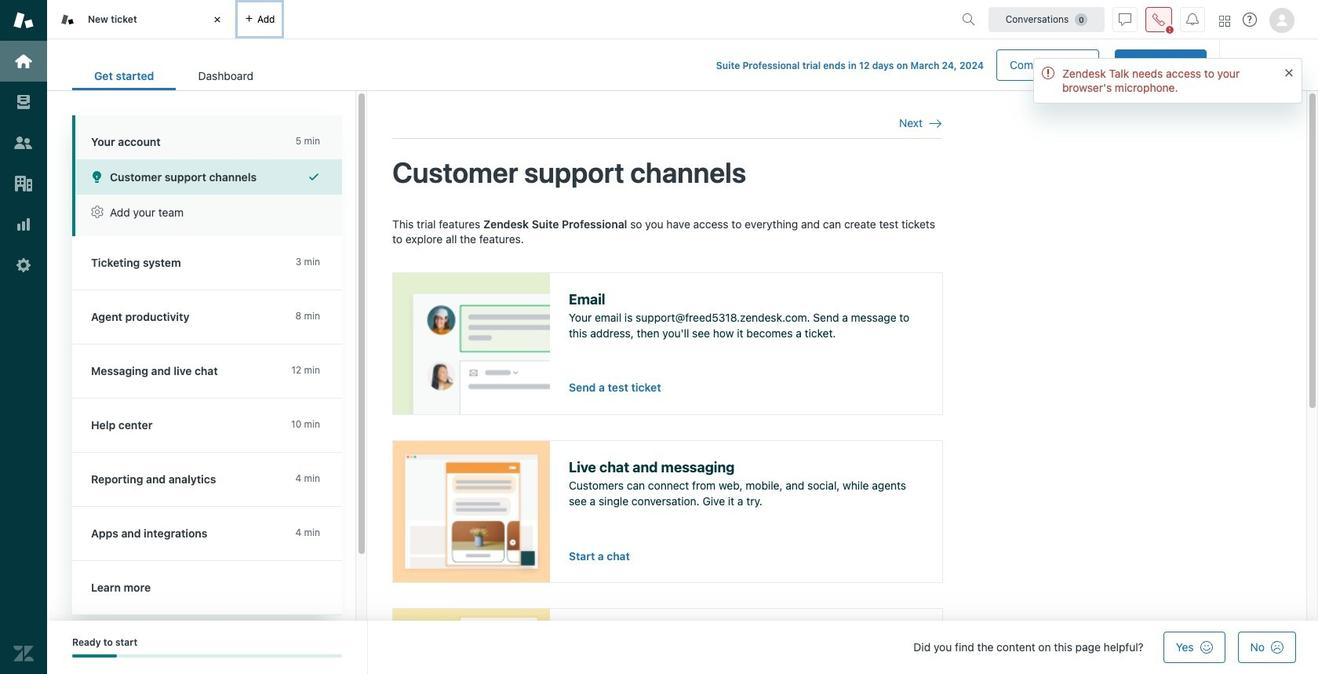 Task type: locate. For each thing, give the bounding box(es) containing it.
tabs tab list
[[47, 0, 956, 39]]

region
[[392, 216, 943, 674]]

1 vertical spatial tab
[[176, 61, 275, 90]]

footer
[[47, 621, 1318, 674]]

reporting image
[[13, 214, 34, 235]]

content-title region
[[392, 155, 942, 191]]

heading
[[72, 115, 342, 159]]

admin image
[[13, 255, 34, 275]]

0 vertical spatial tab
[[47, 0, 235, 39]]

tab list
[[72, 61, 275, 90]]

views image
[[13, 92, 34, 112]]

zendesk image
[[13, 644, 34, 664]]

zendesk products image
[[1220, 15, 1231, 26]]

example of email conversation inside of the ticketing system and the customer is asking the agent about reimbursement policy. image
[[393, 273, 550, 414]]

tab
[[47, 0, 235, 39], [176, 61, 275, 90]]

example of how the agent accepts an incoming phone call as well as how to log the details of the call. image
[[393, 609, 550, 674]]

get help image
[[1243, 13, 1257, 27]]



Task type: describe. For each thing, give the bounding box(es) containing it.
customers image
[[13, 133, 34, 153]]

get started image
[[13, 51, 34, 71]]

button displays agent's chat status as invisible. image
[[1119, 13, 1132, 26]]

March 24, 2024 text field
[[911, 60, 984, 71]]

progress bar image
[[72, 655, 117, 658]]

notifications image
[[1187, 13, 1199, 26]]

zendesk support image
[[13, 10, 34, 31]]

close image
[[210, 12, 225, 27]]

example of conversation inside of messaging and the customer is asking the agent about changing the size of the retail order. image
[[393, 441, 550, 582]]

main element
[[0, 0, 47, 674]]

organizations image
[[13, 173, 34, 194]]

progress-bar progress bar
[[72, 655, 342, 658]]



